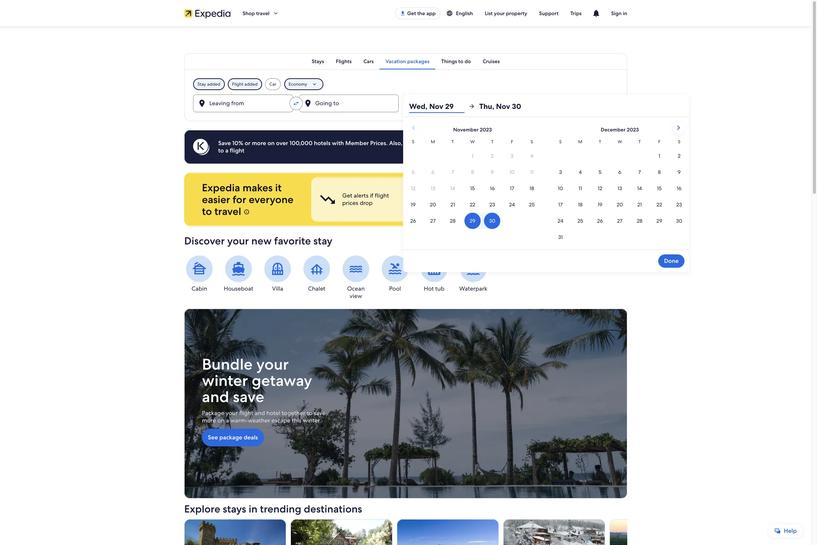 Task type: locate. For each thing, give the bounding box(es) containing it.
1 vertical spatial more
[[202, 417, 216, 425]]

t down december
[[599, 139, 602, 145]]

more
[[252, 139, 266, 147], [202, 417, 216, 425]]

1 horizontal spatial m
[[579, 139, 583, 145]]

in right sign
[[623, 10, 628, 17]]

1 horizontal spatial 30
[[512, 102, 522, 111]]

destinations
[[304, 503, 362, 516]]

flight
[[230, 147, 245, 154], [375, 192, 389, 200], [468, 192, 483, 200], [239, 409, 253, 417]]

get
[[407, 10, 416, 17], [343, 192, 353, 200]]

added right flight
[[245, 81, 258, 87]]

on left warm-
[[218, 417, 225, 425]]

to inside the bundle your winter getaway and save package your flight and hotel together to save more on a warm-weather escape this winter.
[[307, 409, 313, 417]]

nov 29 - nov 30
[[420, 102, 464, 110]]

see package deals link
[[202, 429, 264, 447]]

0 horizontal spatial m
[[431, 139, 435, 145]]

2 t from the left
[[492, 139, 494, 145]]

vacation
[[386, 58, 406, 65]]

save inside bundle flight + hotel to save
[[448, 199, 460, 207]]

prices.
[[371, 139, 388, 147]]

flight left or
[[230, 147, 245, 154]]

save left +
[[448, 199, 460, 207]]

discover your new favorite stay
[[184, 234, 333, 248]]

0 vertical spatial more
[[252, 139, 266, 147]]

flights
[[336, 58, 352, 65]]

29 inside button
[[446, 102, 454, 111]]

package
[[202, 409, 224, 417]]

2023
[[480, 126, 492, 133], [627, 126, 639, 133]]

1 horizontal spatial added
[[245, 81, 258, 87]]

travel inside expedia makes it easier for everyone to travel
[[215, 205, 241, 218]]

your for bundle
[[257, 354, 289, 375]]

to right this
[[307, 409, 313, 417]]

cruises link
[[477, 53, 506, 69]]

1 vertical spatial bundle
[[202, 354, 253, 375]]

explore stays in trending destinations
[[184, 503, 362, 516]]

1 vertical spatial and
[[202, 387, 229, 407]]

alerts
[[354, 192, 369, 200]]

done
[[665, 257, 679, 265]]

1 horizontal spatial on
[[268, 139, 275, 147]]

add
[[502, 139, 513, 147]]

10%
[[233, 139, 243, 147]]

flight
[[232, 81, 244, 87]]

0 horizontal spatial 29
[[432, 102, 439, 110]]

trips
[[571, 10, 582, 17]]

villa
[[272, 285, 283, 293]]

0 horizontal spatial w
[[471, 139, 475, 145]]

bundle your winter getaway and save package your flight and hotel together to save more on a warm-weather escape this winter.
[[202, 354, 326, 425]]

and right warm-
[[255, 409, 265, 417]]

a left 10%
[[225, 147, 229, 154]]

0 vertical spatial bundle
[[448, 192, 467, 200]]

more up see
[[202, 417, 216, 425]]

deals
[[244, 434, 258, 442]]

hotels
[[314, 139, 331, 147]]

wed, nov 29 button
[[410, 100, 465, 113]]

to
[[459, 58, 464, 65], [453, 139, 459, 147], [218, 147, 224, 154], [504, 192, 510, 200], [202, 205, 212, 218], [307, 409, 313, 417]]

1 vertical spatial in
[[249, 503, 258, 516]]

4 s from the left
[[679, 139, 681, 145]]

chalet button
[[302, 256, 332, 293]]

f for december 2023
[[659, 139, 661, 145]]

winter.
[[303, 417, 321, 425]]

a right add
[[514, 139, 517, 147]]

and right miles at the top
[[600, 192, 610, 200]]

save right this
[[314, 409, 326, 417]]

hotel left together
[[267, 409, 280, 417]]

communication center icon image
[[592, 9, 601, 18]]

to right +
[[504, 192, 510, 200]]

get inside 'get alerts if flight prices drop'
[[343, 192, 353, 200]]

tub
[[436, 285, 445, 293]]

t right up
[[452, 139, 454, 145]]

30 inside button
[[457, 102, 464, 110]]

december 2023
[[601, 126, 639, 133]]

travel left trailing "icon"
[[256, 10, 270, 17]]

2 vertical spatial and
[[255, 409, 265, 417]]

to down expedia
[[202, 205, 212, 218]]

100,000
[[290, 139, 313, 147]]

1 w from the left
[[471, 139, 475, 145]]

support link
[[534, 7, 565, 20]]

the
[[418, 10, 426, 17]]

1 m from the left
[[431, 139, 435, 145]]

members
[[404, 139, 430, 147]]

things to do link
[[436, 53, 477, 69]]

do
[[465, 58, 471, 65]]

travel
[[256, 10, 270, 17], [215, 205, 241, 218]]

to inside expedia makes it easier for everyone to travel
[[202, 205, 212, 218]]

explore
[[184, 503, 220, 516]]

one
[[553, 199, 565, 207]]

get the app link
[[395, 7, 441, 19]]

also,
[[390, 139, 403, 147]]

stays
[[223, 503, 246, 516]]

tab list containing stays
[[184, 53, 628, 69]]

0 horizontal spatial hotel
[[267, 409, 280, 417]]

2 out of 3 element
[[417, 177, 518, 222]]

30 right 'thu,'
[[512, 102, 522, 111]]

0 horizontal spatial f
[[511, 139, 514, 145]]

0 horizontal spatial travel
[[215, 205, 241, 218]]

2023 up when
[[480, 126, 492, 133]]

2023 right december
[[627, 126, 639, 133]]

1 added from the left
[[207, 81, 220, 87]]

0 vertical spatial travel
[[256, 10, 270, 17]]

1 horizontal spatial in
[[623, 10, 628, 17]]

1 vertical spatial hotel
[[489, 192, 503, 200]]

2 added from the left
[[245, 81, 258, 87]]

30%
[[460, 139, 473, 147]]

hotel right add
[[519, 139, 533, 147]]

travel left xsmall icon at left top
[[215, 205, 241, 218]]

a
[[514, 139, 517, 147], [225, 147, 229, 154], [226, 417, 229, 425]]

bundle for your
[[202, 354, 253, 375]]

29 left -
[[432, 102, 439, 110]]

1 horizontal spatial w
[[618, 139, 623, 145]]

1 t from the left
[[452, 139, 454, 145]]

1 horizontal spatial more
[[252, 139, 266, 147]]

w down the november 2023
[[471, 139, 475, 145]]

1 2023 from the left
[[480, 126, 492, 133]]

1 horizontal spatial bundle
[[448, 192, 467, 200]]

a left warm-
[[226, 417, 229, 425]]

flight inside 'get alerts if flight prices drop'
[[375, 192, 389, 200]]

get left alerts
[[343, 192, 353, 200]]

bundle inside the bundle your winter getaway and save package your flight and hotel together to save more on a warm-weather escape this winter.
[[202, 354, 253, 375]]

on left over in the left of the page
[[268, 139, 275, 147]]

2 horizontal spatial hotel
[[519, 139, 533, 147]]

flight right if
[[375, 192, 389, 200]]

flight up deals
[[239, 409, 253, 417]]

2 vertical spatial hotel
[[267, 409, 280, 417]]

f
[[511, 139, 514, 145], [659, 139, 661, 145]]

sign in
[[612, 10, 628, 17]]

bundle inside bundle flight + hotel to save
[[448, 192, 467, 200]]

29 right -
[[446, 102, 454, 111]]

0 vertical spatial and
[[600, 192, 610, 200]]

economy
[[289, 81, 307, 87]]

bundle your winter getaway and save main content
[[0, 27, 812, 545]]

30 right -
[[457, 102, 464, 110]]

m
[[431, 139, 435, 145], [579, 139, 583, 145]]

1 vertical spatial on
[[218, 417, 225, 425]]

2 w from the left
[[618, 139, 623, 145]]

0 horizontal spatial in
[[249, 503, 258, 516]]

tab list
[[184, 53, 628, 69]]

1 horizontal spatial get
[[407, 10, 416, 17]]

2 s from the left
[[531, 139, 534, 145]]

added right stay
[[207, 81, 220, 87]]

1 horizontal spatial 29
[[446, 102, 454, 111]]

on
[[268, 139, 275, 147], [218, 417, 225, 425]]

0 vertical spatial hotel
[[519, 139, 533, 147]]

hot tub button
[[419, 256, 450, 293]]

save
[[431, 139, 443, 147], [448, 199, 460, 207], [233, 387, 264, 407], [314, 409, 326, 417]]

hotel right +
[[489, 192, 503, 200]]

getaway
[[252, 371, 312, 391]]

sign
[[612, 10, 622, 17]]

1 horizontal spatial f
[[659, 139, 661, 145]]

0 vertical spatial in
[[623, 10, 628, 17]]

hotel inside the bundle your winter getaway and save package your flight and hotel together to save more on a warm-weather escape this winter.
[[267, 409, 280, 417]]

packages
[[408, 58, 430, 65]]

29 inside button
[[432, 102, 439, 110]]

or
[[245, 139, 251, 147]]

get right "download the app button" image
[[407, 10, 416, 17]]

in
[[623, 10, 628, 17], [249, 503, 258, 516]]

1 f from the left
[[511, 139, 514, 145]]

for
[[233, 193, 246, 206]]

0 vertical spatial get
[[407, 10, 416, 17]]

november 2023
[[454, 126, 492, 133]]

and up package
[[202, 387, 229, 407]]

4 t from the left
[[639, 139, 641, 145]]

1 horizontal spatial 2023
[[627, 126, 639, 133]]

ocean view
[[347, 285, 365, 300]]

more right or
[[252, 139, 266, 147]]

30
[[512, 102, 522, 111], [457, 102, 464, 110]]

bundle for flight
[[448, 192, 467, 200]]

t right when
[[492, 139, 494, 145]]

up
[[445, 139, 452, 147]]

english button
[[441, 7, 479, 20]]

nov inside "button"
[[496, 102, 511, 111]]

0 horizontal spatial get
[[343, 192, 353, 200]]

added for flight added
[[245, 81, 258, 87]]

pool button
[[380, 256, 411, 293]]

next month image
[[675, 123, 684, 132]]

0 horizontal spatial on
[[218, 417, 225, 425]]

0 horizontal spatial more
[[202, 417, 216, 425]]

1 vertical spatial get
[[343, 192, 353, 200]]

2 f from the left
[[659, 139, 661, 145]]

it
[[275, 181, 282, 194]]

save left up
[[431, 139, 443, 147]]

w down december 2023
[[618, 139, 623, 145]]

0 horizontal spatial 2023
[[480, 126, 492, 133]]

and
[[600, 192, 610, 200], [202, 387, 229, 407], [255, 409, 265, 417]]

0 horizontal spatial added
[[207, 81, 220, 87]]

1 horizontal spatial and
[[255, 409, 265, 417]]

1 horizontal spatial hotel
[[489, 192, 503, 200]]

0 horizontal spatial 30
[[457, 102, 464, 110]]

1 horizontal spatial travel
[[256, 10, 270, 17]]

wed, nov 29
[[410, 102, 454, 111]]

2 2023 from the left
[[627, 126, 639, 133]]

2 m from the left
[[579, 139, 583, 145]]

flight left +
[[468, 192, 483, 200]]

hot tub
[[424, 285, 445, 293]]

0 horizontal spatial bundle
[[202, 354, 253, 375]]

t down december 2023
[[639, 139, 641, 145]]

villa button
[[263, 256, 293, 293]]

download the app button image
[[400, 10, 406, 16]]

flight inside the bundle your winter getaway and save package your flight and hotel together to save more on a warm-weather escape this winter.
[[239, 409, 253, 417]]

trips link
[[565, 7, 588, 20]]

things
[[442, 58, 457, 65]]

hotel inside bundle flight + hotel to save
[[489, 192, 503, 200]]

0 vertical spatial on
[[268, 139, 275, 147]]

2 horizontal spatial and
[[600, 192, 610, 200]]

in right stays at bottom left
[[249, 503, 258, 516]]

previous month image
[[410, 123, 418, 132]]

1 vertical spatial travel
[[215, 205, 241, 218]]



Task type: describe. For each thing, give the bounding box(es) containing it.
+
[[484, 192, 488, 200]]

a inside the bundle your winter getaway and save package your flight and hotel together to save more on a warm-weather escape this winter.
[[226, 417, 229, 425]]

hot
[[424, 285, 434, 293]]

over
[[276, 139, 288, 147]]

bundle flight + hotel to save
[[448, 192, 510, 207]]

f for november 2023
[[511, 139, 514, 145]]

flight added
[[232, 81, 258, 87]]

support
[[540, 10, 559, 17]]

2023 for november 2023
[[480, 126, 492, 133]]

things to do
[[442, 58, 471, 65]]

1 out of 3 element
[[312, 177, 413, 222]]

winter
[[202, 371, 248, 391]]

hotel inside save 10% or more on over 100,000 hotels with member prices. also, members save up to 30% when you add a hotel to a flight
[[519, 139, 533, 147]]

airline
[[567, 192, 583, 200]]

makes
[[243, 181, 273, 194]]

xsmall image
[[244, 209, 250, 215]]

waterpark button
[[459, 256, 489, 293]]

your for list
[[494, 10, 505, 17]]

0 horizontal spatial and
[[202, 387, 229, 407]]

cars link
[[358, 53, 380, 69]]

see package deals
[[208, 434, 258, 442]]

vacation packages
[[386, 58, 430, 65]]

rewards
[[578, 199, 599, 207]]

wed,
[[410, 102, 428, 111]]

3 t from the left
[[599, 139, 602, 145]]

chalet
[[308, 285, 326, 293]]

package
[[220, 434, 242, 442]]

when
[[474, 139, 489, 147]]

member
[[346, 139, 369, 147]]

prices
[[343, 199, 359, 207]]

together
[[282, 409, 305, 417]]

nov inside button
[[430, 102, 444, 111]]

save 10% or more on over 100,000 hotels with member prices. also, members save up to 30% when you add a hotel to a flight
[[218, 139, 533, 154]]

new
[[252, 234, 272, 248]]

small image
[[447, 10, 453, 17]]

m for december 2023
[[579, 139, 583, 145]]

stays
[[312, 58, 324, 65]]

flight inside save 10% or more on over 100,000 hotels with member prices. also, members save up to 30% when you add a hotel to a flight
[[230, 147, 245, 154]]

earn
[[553, 192, 565, 200]]

travel sale activities deals image
[[184, 309, 628, 499]]

with
[[332, 139, 344, 147]]

earn airline miles and one key rewards
[[553, 192, 610, 207]]

december
[[601, 126, 626, 133]]

shop travel
[[243, 10, 270, 17]]

stay
[[314, 234, 333, 248]]

expedia
[[202, 181, 240, 194]]

flight inside bundle flight + hotel to save
[[468, 192, 483, 200]]

car
[[270, 81, 277, 87]]

this
[[292, 417, 302, 425]]

cabin button
[[184, 256, 215, 293]]

cruises
[[483, 58, 500, 65]]

nov 29 - nov 30 button
[[404, 95, 490, 112]]

in inside main content
[[249, 503, 258, 516]]

view
[[350, 292, 362, 300]]

thu,
[[480, 102, 495, 111]]

on inside the bundle your winter getaway and save package your flight and hotel together to save more on a warm-weather escape this winter.
[[218, 417, 225, 425]]

and inside earn airline miles and one key rewards
[[600, 192, 610, 200]]

flights link
[[330, 53, 358, 69]]

added for stay added
[[207, 81, 220, 87]]

2023 for december 2023
[[627, 126, 639, 133]]

to right up
[[453, 139, 459, 147]]

warm-
[[231, 417, 248, 425]]

your for discover
[[227, 234, 249, 248]]

pool
[[390, 285, 401, 293]]

swap origin and destination values image
[[293, 100, 300, 107]]

save inside save 10% or more on over 100,000 hotels with member prices. also, members save up to 30% when you add a hotel to a flight
[[431, 139, 443, 147]]

property
[[506, 10, 528, 17]]

30 inside "button"
[[512, 102, 522, 111]]

get for get the app
[[407, 10, 416, 17]]

discover
[[184, 234, 225, 248]]

november
[[454, 126, 479, 133]]

weather
[[248, 417, 270, 425]]

economy button
[[284, 78, 324, 90]]

to inside bundle flight + hotel to save
[[504, 192, 510, 200]]

save
[[218, 139, 231, 147]]

vacation packages link
[[380, 53, 436, 69]]

cars
[[364, 58, 374, 65]]

stays link
[[306, 53, 330, 69]]

list your property
[[485, 10, 528, 17]]

everyone
[[249, 193, 294, 206]]

you
[[491, 139, 501, 147]]

waterpark
[[460, 285, 488, 293]]

done button
[[659, 255, 685, 268]]

travel inside "dropdown button"
[[256, 10, 270, 17]]

see
[[208, 434, 218, 442]]

tab list inside bundle your winter getaway and save main content
[[184, 53, 628, 69]]

to left 10%
[[218, 147, 224, 154]]

w for december
[[618, 139, 623, 145]]

more inside the bundle your winter getaway and save package your flight and hotel together to save more on a warm-weather escape this winter.
[[202, 417, 216, 425]]

stay
[[198, 81, 206, 87]]

shop travel button
[[237, 4, 285, 22]]

english
[[456, 10, 473, 17]]

expedia logo image
[[184, 8, 231, 18]]

easier
[[202, 193, 230, 206]]

m for november 2023
[[431, 139, 435, 145]]

list your property link
[[479, 7, 534, 20]]

get for get alerts if flight prices drop
[[343, 192, 353, 200]]

save up warm-
[[233, 387, 264, 407]]

cabin
[[192, 285, 207, 293]]

get the app
[[407, 10, 436, 17]]

list
[[485, 10, 493, 17]]

drop
[[360, 199, 373, 207]]

1 s from the left
[[412, 139, 415, 145]]

more inside save 10% or more on over 100,000 hotels with member prices. also, members save up to 30% when you add a hotel to a flight
[[252, 139, 266, 147]]

in inside dropdown button
[[623, 10, 628, 17]]

trending
[[260, 503, 302, 516]]

3 out of 3 element
[[522, 177, 623, 222]]

escape
[[272, 417, 291, 425]]

key
[[567, 199, 576, 207]]

3 s from the left
[[560, 139, 562, 145]]

trailing image
[[273, 10, 279, 17]]

on inside save 10% or more on over 100,000 hotels with member prices. also, members save up to 30% when you add a hotel to a flight
[[268, 139, 275, 147]]

w for november
[[471, 139, 475, 145]]

to left the 'do'
[[459, 58, 464, 65]]

sign in button
[[606, 4, 634, 22]]



Task type: vqa. For each thing, say whether or not it's contained in the screenshot.
APPLICATION
no



